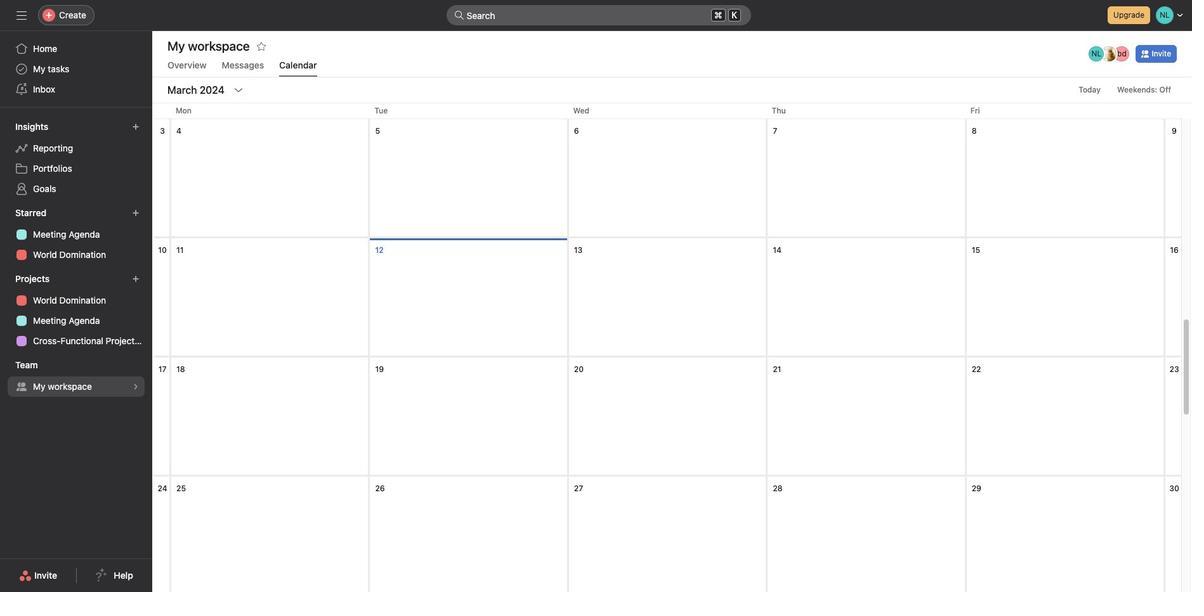 Task type: vqa. For each thing, say whether or not it's contained in the screenshot.
New insights "image"
yes



Task type: locate. For each thing, give the bounding box(es) containing it.
teams element
[[0, 354, 152, 400]]

pick month image
[[233, 85, 244, 95]]

starred element
[[0, 202, 152, 268]]

insights element
[[0, 115, 152, 202]]

global element
[[0, 31, 152, 107]]

add items to starred image
[[132, 209, 140, 217]]

None field
[[446, 5, 751, 25]]



Task type: describe. For each thing, give the bounding box(es) containing it.
Search tasks, projects, and more text field
[[446, 5, 751, 25]]

prominent image
[[454, 10, 464, 20]]

projects element
[[0, 268, 152, 354]]

hide sidebar image
[[16, 10, 27, 20]]

new project or portfolio image
[[132, 275, 140, 283]]

add to starred image
[[256, 41, 266, 51]]

new insights image
[[132, 123, 140, 131]]

see details, my workspace image
[[132, 383, 140, 391]]



